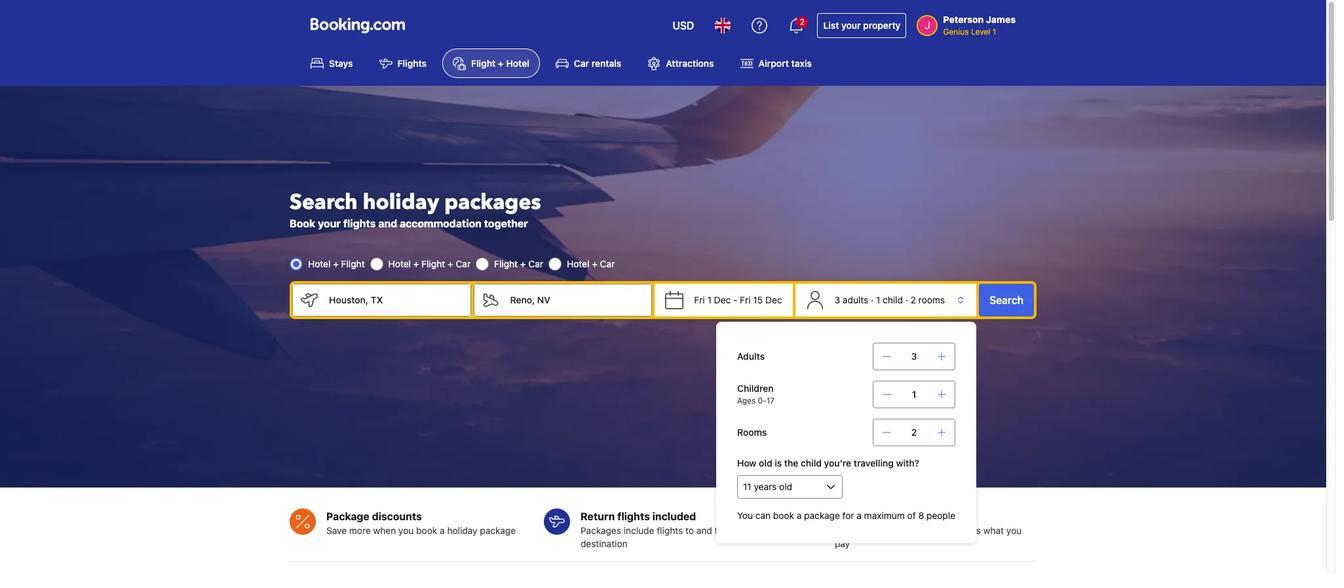 Task type: locate. For each thing, give the bounding box(es) containing it.
1 you from the left
[[399, 525, 414, 537]]

your down you on the right bottom
[[737, 525, 756, 537]]

1 horizontal spatial dec
[[766, 294, 782, 305]]

2 dec from the left
[[766, 294, 782, 305]]

fri left -
[[694, 294, 705, 305]]

the
[[785, 458, 799, 469]]

search button
[[979, 284, 1034, 317]]

1 vertical spatial child
[[801, 458, 822, 469]]

· left rooms
[[906, 294, 908, 305]]

and left accommodation
[[378, 218, 397, 229]]

1 horizontal spatial book
[[773, 510, 795, 521]]

+ for hotel + car
[[592, 258, 598, 269]]

1 vertical spatial 3
[[912, 351, 917, 362]]

3 down 3 adults · 1 child · 2 rooms
[[912, 351, 917, 362]]

15
[[753, 294, 763, 305]]

1 horizontal spatial you
[[939, 525, 955, 537]]

0 horizontal spatial search
[[290, 188, 358, 217]]

and right to
[[697, 525, 712, 537]]

1
[[993, 27, 997, 37], [708, 294, 712, 305], [876, 294, 881, 305], [912, 389, 917, 400]]

a inside "package discounts save more when you book a holiday package"
[[440, 525, 445, 537]]

return flights included packages include flights to and from your destination
[[581, 511, 756, 550]]

is right the old
[[775, 458, 782, 469]]

2 · from the left
[[906, 294, 908, 305]]

dec
[[714, 294, 731, 305], [766, 294, 782, 305]]

0 vertical spatial search
[[290, 188, 358, 217]]

2 inside 2 'button'
[[800, 17, 805, 27]]

0 horizontal spatial a
[[440, 525, 445, 537]]

flight + car
[[494, 258, 543, 269]]

3 left the adults
[[835, 294, 841, 305]]

flights down included at the bottom
[[657, 525, 683, 537]]

1 vertical spatial search
[[990, 294, 1024, 306]]

flights inside search holiday packages book your flights and accommodation together
[[343, 218, 376, 229]]

1 vertical spatial holiday
[[447, 525, 478, 537]]

-
[[734, 294, 738, 305]]

1 horizontal spatial is
[[974, 525, 981, 537]]

2 left rooms
[[911, 294, 916, 305]]

fri right -
[[740, 294, 751, 305]]

you
[[399, 525, 414, 537], [939, 525, 955, 537], [1007, 525, 1022, 537]]

with?
[[896, 458, 920, 469]]

car rentals
[[574, 58, 622, 69]]

you down discounts
[[399, 525, 414, 537]]

packages
[[581, 525, 621, 537]]

1 · from the left
[[871, 294, 874, 305]]

1 horizontal spatial holiday
[[447, 525, 478, 537]]

rooms
[[919, 294, 945, 305]]

0 horizontal spatial fri
[[694, 294, 705, 305]]

book
[[773, 510, 795, 521], [416, 525, 437, 537]]

0 vertical spatial holiday
[[363, 188, 439, 217]]

flight + hotel link
[[443, 49, 540, 78]]

book right can
[[773, 510, 795, 521]]

0 vertical spatial 3
[[835, 294, 841, 305]]

hotel
[[506, 58, 530, 69], [308, 258, 331, 269], [389, 258, 411, 269], [567, 258, 590, 269]]

2 horizontal spatial flights
[[657, 525, 683, 537]]

0 horizontal spatial book
[[416, 525, 437, 537]]

dec right 15
[[766, 294, 782, 305]]

child right the adults
[[883, 294, 903, 305]]

no
[[835, 511, 849, 523]]

search inside button
[[990, 294, 1024, 306]]

flight
[[471, 58, 496, 69], [341, 258, 365, 269], [422, 258, 445, 269], [494, 258, 518, 269]]

flights up hotel + flight
[[343, 218, 376, 229]]

flights
[[343, 218, 376, 229], [618, 511, 650, 523], [657, 525, 683, 537]]

0 horizontal spatial ·
[[871, 294, 874, 305]]

and
[[378, 218, 397, 229], [697, 525, 712, 537]]

1 vertical spatial book
[[416, 525, 437, 537]]

costs
[[889, 511, 917, 523]]

2 vertical spatial flights
[[657, 525, 683, 537]]

children
[[737, 383, 774, 394]]

child
[[883, 294, 903, 305], [801, 458, 822, 469]]

see
[[957, 525, 972, 537]]

package discounts save more when you book a holiday package
[[326, 511, 516, 537]]

Where from? field
[[319, 284, 471, 317]]

2 up the 'with?'
[[912, 427, 917, 438]]

peterson
[[944, 14, 984, 25]]

17
[[767, 396, 775, 406]]

2 left "list"
[[800, 17, 805, 27]]

0 vertical spatial child
[[883, 294, 903, 305]]

package
[[804, 510, 840, 521], [480, 525, 516, 537]]

your right book
[[318, 218, 341, 229]]

ages
[[737, 396, 756, 406]]

travelling
[[854, 458, 894, 469]]

can
[[756, 510, 771, 521]]

0 vertical spatial flights
[[343, 218, 376, 229]]

child right the
[[801, 458, 822, 469]]

1 vertical spatial flights
[[618, 511, 650, 523]]

0 horizontal spatial you
[[399, 525, 414, 537]]

car rentals link
[[545, 49, 632, 78]]

you inside "package discounts save more when you book a holiday package"
[[399, 525, 414, 537]]

2 vertical spatial your
[[737, 525, 756, 537]]

return
[[581, 511, 615, 523]]

·
[[871, 294, 874, 305], [906, 294, 908, 305]]

0 horizontal spatial is
[[775, 458, 782, 469]]

1 horizontal spatial package
[[804, 510, 840, 521]]

0 horizontal spatial and
[[378, 218, 397, 229]]

0 horizontal spatial dec
[[714, 294, 731, 305]]

your inside return flights included packages include flights to and from your destination
[[737, 525, 756, 537]]

and inside return flights included packages include flights to and from your destination
[[697, 525, 712, 537]]

1 horizontal spatial and
[[697, 525, 712, 537]]

fri 1 dec - fri 15 dec
[[694, 294, 782, 305]]

you're
[[824, 458, 852, 469]]

list
[[824, 20, 839, 31]]

1 horizontal spatial ·
[[906, 294, 908, 305]]

0 horizontal spatial flights
[[343, 218, 376, 229]]

a right can
[[797, 510, 802, 521]]

and inside search holiday packages book your flights and accommodation together
[[378, 218, 397, 229]]

pay
[[835, 539, 850, 550]]

a
[[797, 510, 802, 521], [857, 510, 862, 521], [440, 525, 445, 537]]

1 horizontal spatial search
[[990, 294, 1024, 306]]

0 vertical spatial 2
[[800, 17, 805, 27]]

1 vertical spatial your
[[318, 218, 341, 229]]

1 vertical spatial package
[[480, 525, 516, 537]]

taxes
[[848, 525, 871, 537]]

0 horizontal spatial 3
[[835, 294, 841, 305]]

how
[[737, 458, 757, 469]]

hotel + flight + car
[[389, 258, 471, 269]]

level
[[971, 27, 991, 37]]

0 vertical spatial and
[[378, 218, 397, 229]]

2 horizontal spatial your
[[842, 20, 861, 31]]

1 inside the peterson james genius level 1
[[993, 27, 997, 37]]

holiday
[[363, 188, 439, 217], [447, 525, 478, 537]]

0 horizontal spatial your
[[318, 218, 341, 229]]

airport
[[759, 58, 789, 69]]

flight + hotel
[[471, 58, 530, 69]]

0-
[[758, 396, 767, 406]]

0 horizontal spatial package
[[480, 525, 516, 537]]

flights up the include
[[618, 511, 650, 523]]

1 horizontal spatial child
[[883, 294, 903, 305]]

3 adults · 1 child · 2 rooms
[[835, 294, 945, 305]]

1 vertical spatial and
[[697, 525, 712, 537]]

search inside search holiday packages book your flights and accommodation together
[[290, 188, 358, 217]]

1 horizontal spatial your
[[737, 525, 756, 537]]

2
[[800, 17, 805, 27], [911, 294, 916, 305], [912, 427, 917, 438]]

1 horizontal spatial 3
[[912, 351, 917, 362]]

save
[[326, 525, 347, 537]]

3 for 3
[[912, 351, 917, 362]]

you right what
[[1007, 525, 1022, 537]]

maximum
[[864, 510, 905, 521]]

1 horizontal spatial flights
[[618, 511, 650, 523]]

search
[[290, 188, 358, 217], [990, 294, 1024, 306]]

2 horizontal spatial you
[[1007, 525, 1022, 537]]

you down people
[[939, 525, 955, 537]]

usd
[[673, 20, 695, 31]]

your right "list"
[[842, 20, 861, 31]]

is right see at the bottom of the page
[[974, 525, 981, 537]]

flights for holiday
[[343, 218, 376, 229]]

1 horizontal spatial fri
[[740, 294, 751, 305]]

· right the adults
[[871, 294, 874, 305]]

1 vertical spatial is
[[974, 525, 981, 537]]

child for the
[[801, 458, 822, 469]]

+
[[498, 58, 504, 69], [333, 258, 339, 269], [414, 258, 419, 269], [448, 258, 453, 269], [520, 258, 526, 269], [592, 258, 598, 269]]

2 button
[[781, 10, 813, 41]]

your
[[842, 20, 861, 31], [318, 218, 341, 229], [737, 525, 756, 537]]

dec left -
[[714, 294, 731, 305]]

0 horizontal spatial holiday
[[363, 188, 439, 217]]

child for 1
[[883, 294, 903, 305]]

a right when
[[440, 525, 445, 537]]

3
[[835, 294, 841, 305], [912, 351, 917, 362]]

a right for
[[857, 510, 862, 521]]

8
[[919, 510, 924, 521]]

people
[[927, 510, 956, 521]]

book down discounts
[[416, 525, 437, 537]]

0 horizontal spatial child
[[801, 458, 822, 469]]

0 vertical spatial book
[[773, 510, 795, 521]]

book
[[290, 218, 316, 229]]



Task type: describe. For each thing, give the bounding box(es) containing it.
hotel for hotel + flight + car
[[389, 258, 411, 269]]

1 horizontal spatial a
[[797, 510, 802, 521]]

included
[[653, 511, 696, 523]]

airport taxis
[[759, 58, 812, 69]]

airport taxis link
[[730, 49, 823, 78]]

list your property link
[[818, 13, 907, 38]]

to
[[686, 525, 694, 537]]

hotel for hotel + car
[[567, 258, 590, 269]]

all
[[835, 525, 846, 537]]

james
[[986, 14, 1016, 25]]

flights for flights
[[657, 525, 683, 537]]

hotel + flight
[[308, 258, 365, 269]]

included.
[[873, 525, 912, 537]]

0 vertical spatial is
[[775, 458, 782, 469]]

include
[[624, 525, 655, 537]]

is inside no hidden costs all taxes included. what you see is what you pay
[[974, 525, 981, 537]]

peterson james genius level 1
[[944, 14, 1016, 37]]

+ for flight + car
[[520, 258, 526, 269]]

property
[[863, 20, 901, 31]]

package inside "package discounts save more when you book a holiday package"
[[480, 525, 516, 537]]

accommodation
[[400, 218, 482, 229]]

stays
[[329, 58, 353, 69]]

for
[[843, 510, 855, 521]]

packages
[[445, 188, 541, 217]]

your inside search holiday packages book your flights and accommodation together
[[318, 218, 341, 229]]

no hidden costs all taxes included. what you see is what you pay
[[835, 511, 1022, 550]]

+ for hotel + flight
[[333, 258, 339, 269]]

holiday inside "package discounts save more when you book a holiday package"
[[447, 525, 478, 537]]

you can book a package for a maximum of 8 people
[[737, 510, 956, 521]]

discounts
[[372, 511, 422, 523]]

search for search
[[990, 294, 1024, 306]]

0 vertical spatial your
[[842, 20, 861, 31]]

old
[[759, 458, 773, 469]]

Where to? field
[[500, 284, 652, 317]]

1 dec from the left
[[714, 294, 731, 305]]

list your property
[[824, 20, 901, 31]]

rentals
[[592, 58, 622, 69]]

search holiday packages book your flights and accommodation together
[[290, 188, 541, 229]]

3 for 3 adults · 1 child · 2 rooms
[[835, 294, 841, 305]]

2 you from the left
[[939, 525, 955, 537]]

adults
[[737, 351, 765, 362]]

package
[[326, 511, 370, 523]]

adults
[[843, 294, 869, 305]]

together
[[484, 218, 528, 229]]

children ages 0-17
[[737, 383, 775, 406]]

car inside 'car rentals' link
[[574, 58, 589, 69]]

1 vertical spatial 2
[[911, 294, 916, 305]]

hotel + car
[[567, 258, 615, 269]]

when
[[373, 525, 396, 537]]

3 you from the left
[[1007, 525, 1022, 537]]

booking.com online hotel reservations image
[[311, 18, 405, 33]]

taxis
[[792, 58, 812, 69]]

what
[[914, 525, 937, 537]]

you
[[737, 510, 753, 521]]

how old is the child you're travelling with?
[[737, 458, 920, 469]]

2 horizontal spatial a
[[857, 510, 862, 521]]

from
[[715, 525, 735, 537]]

destination
[[581, 539, 628, 550]]

+ for flight + hotel
[[498, 58, 504, 69]]

genius
[[944, 27, 969, 37]]

usd button
[[665, 10, 702, 41]]

2 fri from the left
[[740, 294, 751, 305]]

holiday inside search holiday packages book your flights and accommodation together
[[363, 188, 439, 217]]

2 vertical spatial 2
[[912, 427, 917, 438]]

search for search holiday packages book your flights and accommodation together
[[290, 188, 358, 217]]

stays link
[[300, 49, 364, 78]]

0 vertical spatial package
[[804, 510, 840, 521]]

hotel for hotel + flight
[[308, 258, 331, 269]]

what
[[984, 525, 1004, 537]]

attractions link
[[637, 49, 725, 78]]

flights
[[398, 58, 427, 69]]

+ for hotel + flight + car
[[414, 258, 419, 269]]

1 fri from the left
[[694, 294, 705, 305]]

book inside "package discounts save more when you book a holiday package"
[[416, 525, 437, 537]]

more
[[349, 525, 371, 537]]

flights link
[[369, 49, 437, 78]]

attractions
[[666, 58, 714, 69]]

rooms
[[737, 427, 767, 438]]

of
[[908, 510, 916, 521]]

hidden
[[852, 511, 887, 523]]



Task type: vqa. For each thing, say whether or not it's contained in the screenshot.
List
yes



